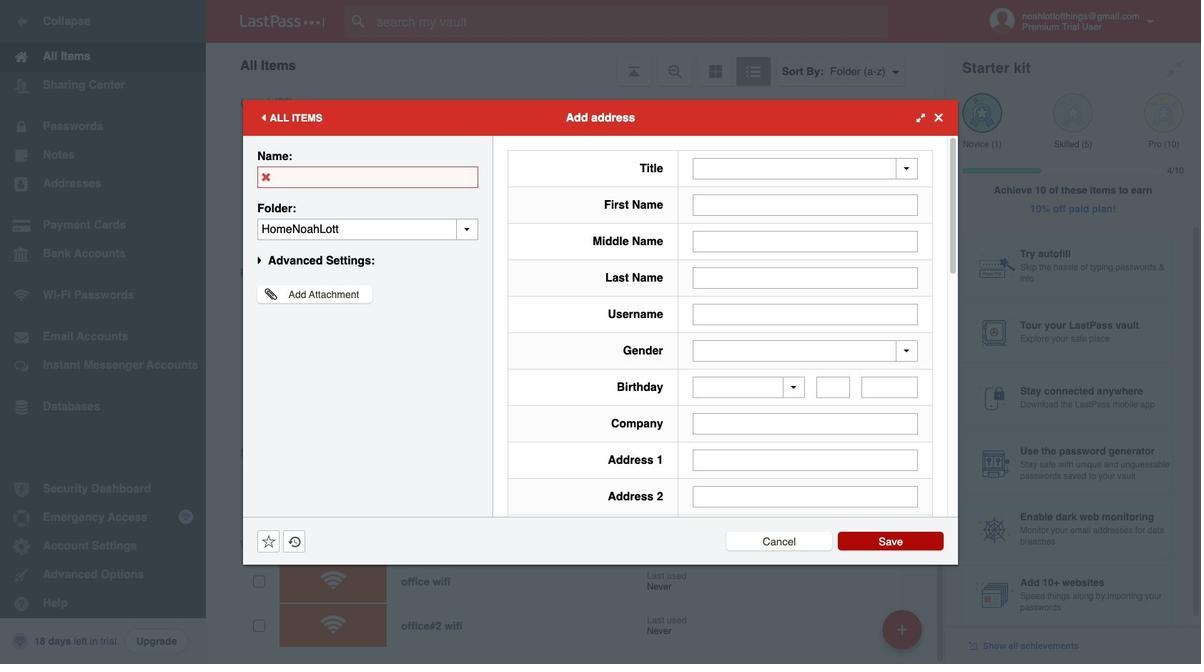 Task type: describe. For each thing, give the bounding box(es) containing it.
search my vault text field
[[345, 6, 916, 37]]

vault options navigation
[[206, 43, 946, 86]]

new item navigation
[[878, 606, 931, 664]]

new item image
[[898, 625, 908, 635]]

lastpass image
[[240, 15, 325, 28]]



Task type: locate. For each thing, give the bounding box(es) containing it.
None text field
[[257, 166, 478, 188], [257, 218, 478, 240], [693, 304, 918, 325], [817, 377, 851, 398], [693, 486, 918, 508], [257, 166, 478, 188], [257, 218, 478, 240], [693, 304, 918, 325], [817, 377, 851, 398], [693, 486, 918, 508]]

None text field
[[693, 194, 918, 216], [693, 231, 918, 252], [693, 267, 918, 289], [862, 377, 918, 398], [693, 413, 918, 435], [693, 450, 918, 471], [693, 194, 918, 216], [693, 231, 918, 252], [693, 267, 918, 289], [862, 377, 918, 398], [693, 413, 918, 435], [693, 450, 918, 471]]

Search search field
[[345, 6, 916, 37]]

main navigation navigation
[[0, 0, 206, 664]]

dialog
[[243, 100, 958, 664]]



